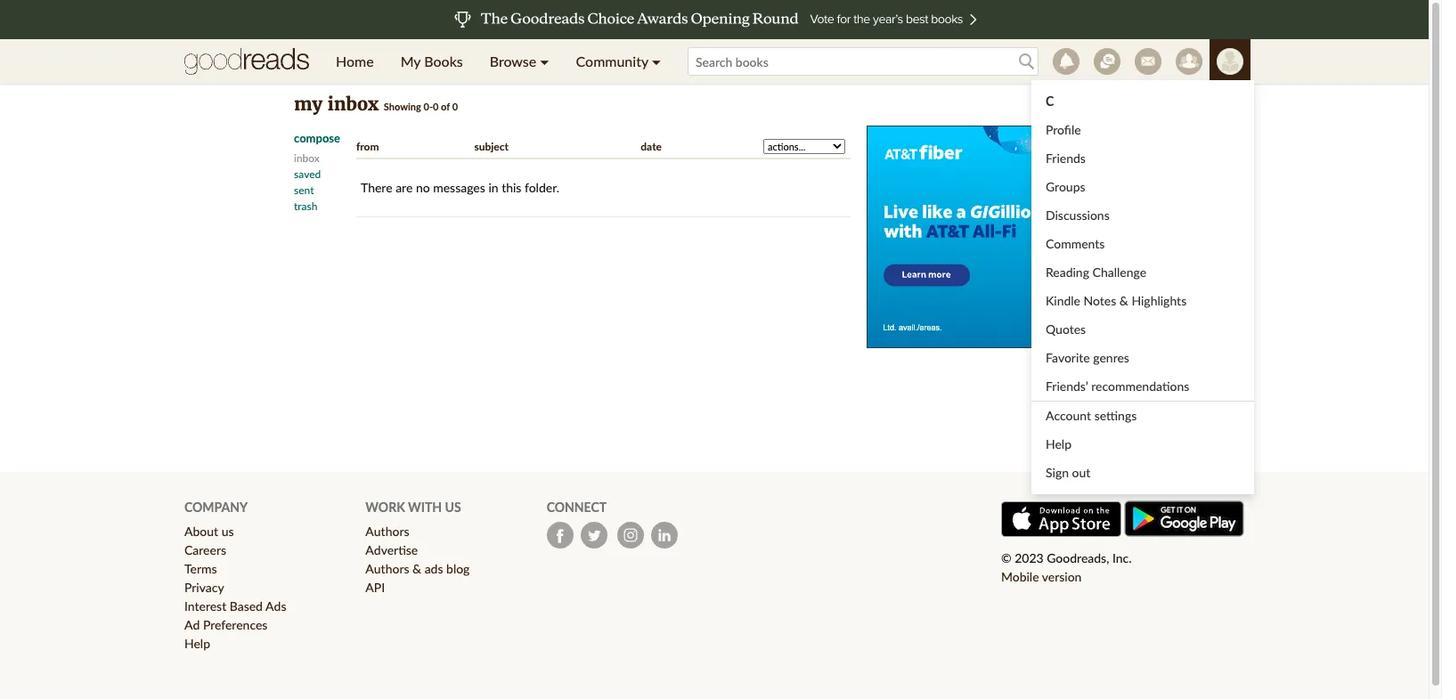 Task type: describe. For each thing, give the bounding box(es) containing it.
there
[[361, 180, 392, 195]]

friend requests image
[[1176, 48, 1202, 75]]

profile link
[[1031, 116, 1254, 144]]

work with us
[[365, 500, 461, 515]]

of
[[441, 101, 450, 112]]

privacy link
[[184, 580, 224, 595]]

community ▾ button
[[562, 39, 674, 84]]

0 horizontal spatial help link
[[184, 636, 210, 651]]

browse
[[490, 53, 536, 69]]

inbox for my
[[327, 93, 379, 115]]

1 0 from the left
[[433, 101, 439, 112]]

download app for android image
[[1124, 501, 1244, 537]]

us inside "about us careers terms privacy interest based ads ad preferences help"
[[221, 524, 234, 539]]

friends' recommendations
[[1046, 379, 1189, 394]]

saved
[[294, 167, 321, 181]]

date
[[641, 140, 662, 153]]

c image
[[1217, 48, 1243, 75]]

c
[[1046, 94, 1054, 109]]

interest based ads link
[[184, 599, 286, 614]]

favorite genres link
[[1031, 344, 1254, 372]]

recommendations
[[1091, 379, 1189, 394]]

sign out
[[1046, 465, 1090, 480]]

sign
[[1046, 465, 1069, 480]]

mobile version link
[[1001, 569, 1082, 584]]

settings
[[1094, 408, 1137, 423]]

with
[[408, 500, 442, 515]]

0-
[[424, 101, 433, 112]]

authors link
[[365, 524, 409, 539]]

community ▾
[[576, 53, 661, 69]]

advertise link
[[365, 543, 418, 558]]

▾ for community ▾
[[652, 53, 661, 69]]

out
[[1072, 465, 1090, 480]]

about us careers terms privacy interest based ads ad preferences help
[[184, 524, 286, 651]]

subject
[[474, 140, 509, 153]]

2 0 from the left
[[452, 101, 458, 112]]

preferences
[[203, 617, 268, 632]]

Search books text field
[[688, 47, 1039, 76]]

api link
[[365, 580, 385, 595]]

notifications image
[[1053, 48, 1079, 75]]

vote now in the opening round of the 2023 goodreads choice awards image
[[2, 0, 1427, 39]]

showing
[[384, 101, 421, 112]]

menu containing c
[[1031, 80, 1254, 494]]

compose
[[294, 131, 340, 145]]

my books
[[400, 53, 463, 69]]

ads
[[425, 561, 443, 576]]

2 authors from the top
[[365, 561, 409, 576]]

careers
[[184, 543, 226, 558]]

inbox for compose
[[294, 151, 320, 165]]

books
[[424, 53, 463, 69]]

notes
[[1084, 293, 1116, 308]]

about
[[184, 524, 218, 539]]

▾ for browse ▾
[[540, 53, 549, 69]]

quotes link
[[1031, 315, 1254, 344]]

1 horizontal spatial help
[[1046, 436, 1071, 452]]

compose inbox saved sent trash
[[294, 131, 340, 213]]

1 authors from the top
[[365, 524, 409, 539]]

kindle notes & highlights link
[[1031, 287, 1254, 315]]

goodreads on facebook image
[[547, 522, 573, 549]]

in
[[488, 180, 498, 195]]

blog
[[446, 561, 470, 576]]

groups link
[[1031, 173, 1254, 201]]

terms
[[184, 561, 217, 576]]

no
[[416, 180, 430, 195]]

sent
[[294, 183, 314, 197]]

based
[[230, 599, 263, 614]]

mobile
[[1001, 569, 1039, 584]]

authors advertise authors & ads blog api
[[365, 524, 470, 595]]

goodreads,
[[1047, 550, 1109, 566]]

help inside "about us careers terms privacy interest based ads ad preferences help"
[[184, 636, 210, 651]]

browse ▾ button
[[476, 39, 562, 84]]

work
[[365, 500, 405, 515]]

my books link
[[387, 39, 476, 84]]

home
[[336, 53, 374, 69]]

download app for ios image
[[1001, 501, 1121, 537]]

careers link
[[184, 543, 226, 558]]

reading challenge link
[[1031, 258, 1254, 287]]

favorite
[[1046, 350, 1090, 365]]

account settings link
[[1031, 401, 1254, 430]]

1 horizontal spatial us
[[445, 500, 461, 515]]

sign out link
[[1031, 459, 1254, 487]]

challenge
[[1092, 265, 1146, 280]]

saved link
[[294, 167, 321, 181]]

my
[[400, 53, 421, 69]]

comments link
[[1031, 230, 1254, 258]]



Task type: locate. For each thing, give the bounding box(es) containing it.
0 vertical spatial help link
[[1031, 430, 1254, 459]]

0 left "of"
[[433, 101, 439, 112]]

0 vertical spatial us
[[445, 500, 461, 515]]

© 2023 goodreads, inc. mobile version
[[1001, 550, 1132, 584]]

1 horizontal spatial inbox
[[327, 93, 379, 115]]

0 vertical spatial &
[[1119, 293, 1128, 308]]

inbox up the saved link
[[294, 151, 320, 165]]

2023
[[1015, 550, 1044, 566]]

my
[[294, 93, 322, 115]]

folder.
[[525, 180, 559, 195]]

1 vertical spatial us
[[221, 524, 234, 539]]

privacy
[[184, 580, 224, 595]]

kindle notes & highlights
[[1046, 293, 1187, 308]]

▾ right browse
[[540, 53, 549, 69]]

reading
[[1046, 265, 1089, 280]]

interest
[[184, 599, 226, 614]]

company
[[184, 500, 248, 515]]

advertise
[[365, 543, 418, 558]]

0 vertical spatial help
[[1046, 436, 1071, 452]]

friends
[[1046, 151, 1086, 166]]

1 ▾ from the left
[[540, 53, 549, 69]]

ad preferences link
[[184, 617, 268, 632]]

highlights
[[1132, 293, 1187, 308]]

Search for books to add to your shelves search field
[[688, 47, 1039, 76]]

1 vertical spatial inbox
[[294, 151, 320, 165]]

this
[[502, 180, 521, 195]]

groups
[[1046, 179, 1085, 194]]

0 horizontal spatial ▾
[[540, 53, 549, 69]]

account
[[1046, 408, 1091, 423]]

& right notes
[[1119, 293, 1128, 308]]

ad
[[184, 617, 200, 632]]

0 horizontal spatial 0
[[433, 101, 439, 112]]

authors up advertise link
[[365, 524, 409, 539]]

menu containing home
[[322, 39, 674, 84]]

are
[[396, 180, 413, 195]]

comments
[[1046, 236, 1105, 251]]

1 horizontal spatial &
[[1119, 293, 1128, 308]]

▾ inside 'popup button'
[[652, 53, 661, 69]]

0 vertical spatial authors
[[365, 524, 409, 539]]

1 vertical spatial help link
[[184, 636, 210, 651]]

inbox inside compose inbox saved sent trash
[[294, 151, 320, 165]]

kindle
[[1046, 293, 1080, 308]]

trash
[[294, 200, 317, 213]]

inbox down home link
[[327, 93, 379, 115]]

authors down advertise
[[365, 561, 409, 576]]

inc.
[[1112, 550, 1132, 566]]

▾ right "community"
[[652, 53, 661, 69]]

1 vertical spatial help
[[184, 636, 210, 651]]

from
[[356, 140, 379, 153]]

browse ▾
[[490, 53, 549, 69]]

us
[[445, 500, 461, 515], [221, 524, 234, 539]]

there are no messages in this folder.
[[361, 180, 559, 195]]

goodreads on instagram image
[[617, 522, 644, 549]]

friends link
[[1031, 144, 1254, 173]]

community
[[576, 53, 648, 69]]

discussions
[[1046, 208, 1110, 223]]

connect
[[547, 500, 607, 515]]

0 horizontal spatial inbox
[[294, 151, 320, 165]]

authors & ads blog link
[[365, 561, 470, 576]]

& inside authors advertise authors & ads blog api
[[412, 561, 421, 576]]

inbox
[[327, 93, 379, 115], [294, 151, 320, 165]]

quotes
[[1046, 322, 1086, 337]]

help link down settings
[[1031, 430, 1254, 459]]

menu
[[322, 39, 674, 84], [1031, 80, 1254, 494]]

help down ad
[[184, 636, 210, 651]]

account settings
[[1046, 408, 1137, 423]]

ads
[[265, 599, 286, 614]]

trash link
[[294, 200, 317, 213]]

us right about
[[221, 524, 234, 539]]

1 vertical spatial authors
[[365, 561, 409, 576]]

help link
[[1031, 430, 1254, 459], [184, 636, 210, 651]]

1 horizontal spatial menu
[[1031, 80, 1254, 494]]

1 horizontal spatial help link
[[1031, 430, 1254, 459]]

friends'
[[1046, 379, 1088, 394]]

0 vertical spatial inbox
[[327, 93, 379, 115]]

goodreads on linkedin image
[[651, 522, 678, 549]]

inbox image
[[1135, 48, 1161, 75]]

2 ▾ from the left
[[652, 53, 661, 69]]

0 horizontal spatial us
[[221, 524, 234, 539]]

profile
[[1046, 122, 1081, 137]]

favorite genres
[[1046, 350, 1129, 365]]

terms link
[[184, 561, 217, 576]]

0
[[433, 101, 439, 112], [452, 101, 458, 112]]

reading challenge
[[1046, 265, 1146, 280]]

0 horizontal spatial help
[[184, 636, 210, 651]]

friends' recommendations link
[[1031, 372, 1254, 401]]

sent link
[[294, 183, 314, 197]]

help
[[1046, 436, 1071, 452], [184, 636, 210, 651]]

©
[[1001, 550, 1011, 566]]

0 right "of"
[[452, 101, 458, 112]]

home link
[[322, 39, 387, 84]]

api
[[365, 580, 385, 595]]

1 horizontal spatial 0
[[452, 101, 458, 112]]

&
[[1119, 293, 1128, 308], [412, 561, 421, 576]]

& left ads
[[412, 561, 421, 576]]

help up "sign"
[[1046, 436, 1071, 452]]

& inside kindle notes & highlights link
[[1119, 293, 1128, 308]]

1 horizontal spatial ▾
[[652, 53, 661, 69]]

0 horizontal spatial &
[[412, 561, 421, 576]]

us right with
[[445, 500, 461, 515]]

version
[[1042, 569, 1082, 584]]

authors
[[365, 524, 409, 539], [365, 561, 409, 576]]

messages
[[433, 180, 485, 195]]

▾ inside dropdown button
[[540, 53, 549, 69]]

compose link
[[294, 130, 356, 146]]

help link down ad
[[184, 636, 210, 651]]

discussions link
[[1031, 201, 1254, 230]]

1 vertical spatial &
[[412, 561, 421, 576]]

advertisement region
[[867, 126, 1134, 348]]

genres
[[1093, 350, 1129, 365]]

my group discussions image
[[1094, 48, 1120, 75]]

about us link
[[184, 524, 234, 539]]

goodreads on twitter image
[[580, 522, 607, 549]]

0 horizontal spatial menu
[[322, 39, 674, 84]]



Task type: vqa. For each thing, say whether or not it's contained in the screenshot.
4th (with
no



